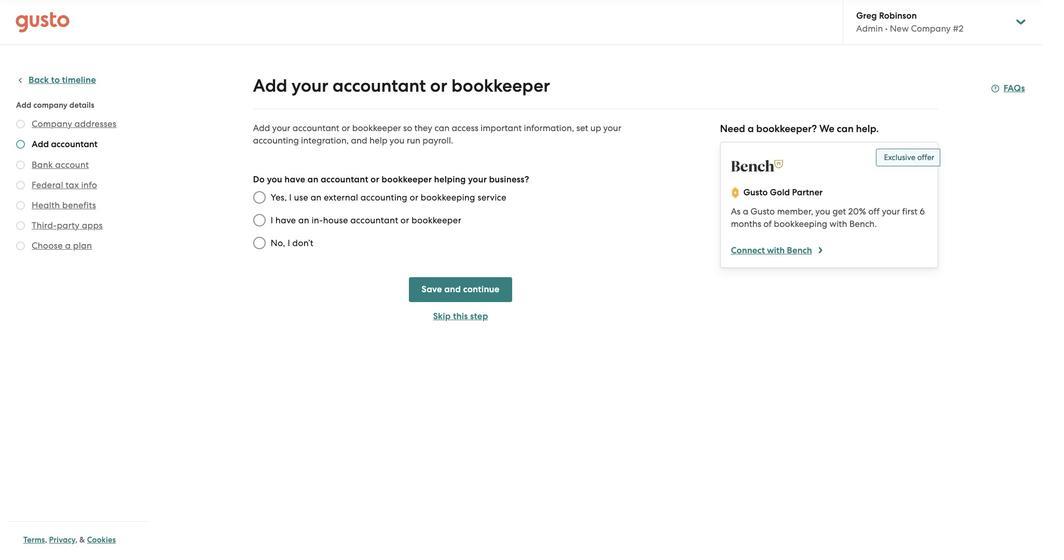 Task type: describe. For each thing, give the bounding box(es) containing it.
continue
[[463, 284, 500, 295]]

bookkeeper inside the "add your accountant or bookkeeper so they can access important information, set up your accounting integration, and help you run payroll."
[[352, 123, 401, 133]]

1 check image from the top
[[16, 140, 25, 149]]

connect with bench
[[731, 245, 812, 256]]

your inside the as a gusto member, you get 20% off your first 6 months of bookkeeping with bench.
[[882, 207, 900, 217]]

apps
[[82, 221, 103, 231]]

details
[[69, 101, 94, 110]]

cookies button
[[87, 535, 116, 547]]

i have an in-house accountant or bookkeeper
[[271, 215, 461, 226]]

check image for company
[[16, 120, 25, 129]]

bookkeeping inside the as a gusto member, you get 20% off your first 6 months of bookkeeping with bench.
[[774, 219, 827, 229]]

back to timeline button
[[16, 74, 96, 87]]

accountant up external
[[321, 174, 368, 185]]

add your accountant or bookkeeper so they can access important information, set up your accounting integration, and help you run payroll.
[[253, 123, 621, 146]]

add your accountant or bookkeeper
[[253, 75, 550, 97]]

accountant inside the "add your accountant or bookkeeper so they can access important information, set up your accounting integration, and help you run payroll."
[[293, 123, 339, 133]]

tax
[[65, 180, 79, 190]]

accountant inside list
[[51, 139, 98, 150]]

check image for choose
[[16, 242, 25, 251]]

bank
[[32, 160, 53, 170]]

save and continue
[[422, 284, 500, 295]]

they
[[414, 123, 432, 133]]

step
[[470, 311, 488, 322]]

health benefits button
[[32, 199, 96, 212]]

to
[[51, 75, 60, 86]]

a for choose
[[65, 241, 71, 251]]

health benefits
[[32, 200, 96, 211]]

faqs button
[[991, 83, 1025, 95]]

company
[[33, 101, 68, 110]]

important
[[481, 123, 522, 133]]

plan
[[73, 241, 92, 251]]

info
[[81, 180, 97, 190]]

accounting inside the "add your accountant or bookkeeper so they can access important information, set up your accounting integration, and help you run payroll."
[[253, 135, 299, 146]]

accountant up so
[[333, 75, 426, 97]]

exclusive offer
[[884, 153, 934, 162]]

add for add your accountant or bookkeeper so they can access important information, set up your accounting integration, and help you run payroll.
[[253, 123, 270, 133]]

cookies
[[87, 536, 116, 545]]

no, i don't
[[271, 238, 314, 249]]

or up yes, i use an external accounting or bookkeeping service
[[371, 174, 379, 185]]

a for as
[[743, 207, 748, 217]]

set
[[576, 123, 588, 133]]

don't
[[292, 238, 314, 249]]

payroll.
[[423, 135, 453, 146]]

new
[[890, 23, 909, 34]]

timeline
[[62, 75, 96, 86]]

we
[[819, 123, 835, 135]]

need
[[720, 123, 745, 135]]

&
[[79, 536, 85, 545]]

or inside the "add your accountant or bookkeeper so they can access important information, set up your accounting integration, and help you run payroll."
[[342, 123, 350, 133]]

external
[[324, 193, 358, 203]]

gold badge image
[[731, 187, 739, 199]]

greg
[[856, 10, 877, 21]]

health
[[32, 200, 60, 211]]

addresses
[[74, 119, 116, 129]]

offer
[[917, 153, 934, 162]]

No, I don't radio
[[248, 232, 271, 255]]

faqs
[[1004, 83, 1025, 94]]

add accountant list
[[16, 118, 144, 254]]

0 horizontal spatial you
[[267, 174, 282, 185]]

exclusive
[[884, 153, 916, 162]]

this
[[453, 311, 468, 322]]

privacy link
[[49, 536, 75, 545]]

need a bookkeeper? we can help.
[[720, 123, 879, 135]]

check image for third-
[[16, 222, 25, 230]]

2 , from the left
[[75, 536, 78, 545]]

a for need
[[748, 123, 754, 135]]

add for add accountant
[[32, 139, 49, 150]]

gold
[[770, 187, 790, 198]]

party
[[57, 221, 80, 231]]

choose a plan
[[32, 241, 92, 251]]

company addresses
[[32, 119, 116, 129]]

accountant down yes, i use an external accounting or bookkeeping service
[[350, 215, 398, 226]]

Yes, I use an external accounting or bookkeeping service radio
[[248, 186, 271, 209]]

save
[[422, 284, 442, 295]]

can inside the "add your accountant or bookkeeper so they can access important information, set up your accounting integration, and help you run payroll."
[[434, 123, 450, 133]]

first
[[902, 207, 918, 217]]

help.
[[856, 123, 879, 135]]

#2
[[953, 23, 964, 34]]

skip
[[433, 311, 451, 322]]

with inside the as a gusto member, you get 20% off your first 6 months of bookkeeping with bench.
[[830, 219, 847, 229]]

terms , privacy , & cookies
[[23, 536, 116, 545]]

you inside the "add your accountant or bookkeeper so they can access important information, set up your accounting integration, and help you run payroll."
[[390, 135, 405, 146]]

third-party apps
[[32, 221, 103, 231]]

skip this step button
[[409, 311, 512, 323]]

back to timeline
[[29, 75, 96, 86]]

do
[[253, 174, 265, 185]]

6
[[920, 207, 925, 217]]

add company details
[[16, 101, 94, 110]]

partner
[[792, 187, 823, 198]]

skip this step
[[433, 311, 488, 322]]

add accountant
[[32, 139, 98, 150]]



Task type: vqa. For each thing, say whether or not it's contained in the screenshot.
the within Workers' Comp Make sure you and your team are covered. Workers' compensation protects you and your team if an injury or illness happens on the job.
no



Task type: locate. For each thing, give the bounding box(es) containing it.
2 check image from the top
[[16, 161, 25, 170]]

a
[[748, 123, 754, 135], [743, 207, 748, 217], [65, 241, 71, 251]]

i up the 'no,'
[[271, 215, 273, 226]]

months
[[731, 219, 761, 229]]

2 check image from the top
[[16, 181, 25, 190]]

and inside save and continue button
[[444, 284, 461, 295]]

federal tax info button
[[32, 179, 97, 192]]

have up use on the top left of page
[[285, 174, 305, 185]]

1 vertical spatial check image
[[16, 161, 25, 170]]

benefits
[[62, 200, 96, 211]]

check image left federal
[[16, 181, 25, 190]]

or down do you have an accountant or bookkeeper helping your business?
[[410, 193, 418, 203]]

bookkeeper up help
[[352, 123, 401, 133]]

3 check image from the top
[[16, 222, 25, 230]]

an
[[308, 174, 318, 185], [311, 193, 322, 203], [298, 215, 309, 226]]

1 vertical spatial company
[[32, 119, 72, 129]]

0 vertical spatial with
[[830, 219, 847, 229]]

company
[[911, 23, 951, 34], [32, 119, 72, 129]]

1 vertical spatial i
[[271, 215, 273, 226]]

bookkeeper up important
[[452, 75, 550, 97]]

member,
[[777, 207, 813, 217]]

,
[[45, 536, 47, 545], [75, 536, 78, 545]]

check image left bank
[[16, 161, 25, 170]]

no,
[[271, 238, 285, 249]]

check image left health
[[16, 201, 25, 210]]

i left use on the top left of page
[[289, 193, 292, 203]]

1 horizontal spatial and
[[444, 284, 461, 295]]

1 vertical spatial gusto
[[751, 207, 775, 217]]

check image for federal
[[16, 181, 25, 190]]

0 vertical spatial gusto
[[743, 187, 768, 198]]

a left plan
[[65, 241, 71, 251]]

I have an in-house accountant or bookkeeper radio
[[248, 209, 271, 232]]

2 vertical spatial an
[[298, 215, 309, 226]]

add inside add accountant list
[[32, 139, 49, 150]]

integration,
[[301, 135, 349, 146]]

0 vertical spatial i
[[289, 193, 292, 203]]

help
[[370, 135, 387, 146]]

yes, i use an external accounting or bookkeeping service
[[271, 193, 506, 203]]

as
[[731, 207, 741, 217]]

1 vertical spatial have
[[275, 215, 296, 226]]

0 vertical spatial you
[[390, 135, 405, 146]]

1 vertical spatial with
[[767, 245, 785, 256]]

information,
[[524, 123, 574, 133]]

bench.
[[849, 219, 877, 229]]

0 vertical spatial and
[[351, 135, 367, 146]]

you inside the as a gusto member, you get 20% off your first 6 months of bookkeeping with bench.
[[815, 207, 830, 217]]

2 vertical spatial you
[[815, 207, 830, 217]]

bookkeeping down the member,
[[774, 219, 827, 229]]

1 , from the left
[[45, 536, 47, 545]]

terms link
[[23, 536, 45, 545]]

an right use on the top left of page
[[311, 193, 322, 203]]

check image
[[16, 120, 25, 129], [16, 161, 25, 170], [16, 222, 25, 230]]

third-party apps button
[[32, 220, 103, 232]]

of
[[764, 219, 772, 229]]

1 vertical spatial bookkeeping
[[774, 219, 827, 229]]

third-
[[32, 221, 57, 231]]

you right the 'do'
[[267, 174, 282, 185]]

0 horizontal spatial bookkeeping
[[421, 193, 475, 203]]

company inside the 'greg robinson admin • new company #2'
[[911, 23, 951, 34]]

1 can from the left
[[434, 123, 450, 133]]

4 check image from the top
[[16, 242, 25, 251]]

bench
[[787, 245, 812, 256]]

you left get
[[815, 207, 830, 217]]

so
[[403, 123, 412, 133]]

check image for health
[[16, 201, 25, 210]]

a inside the as a gusto member, you get 20% off your first 6 months of bookkeeping with bench.
[[743, 207, 748, 217]]

accounting up the 'do'
[[253, 135, 299, 146]]

2 vertical spatial check image
[[16, 222, 25, 230]]

company addresses button
[[32, 118, 116, 130]]

off
[[868, 207, 880, 217]]

or up 'integration,'
[[342, 123, 350, 133]]

and inside the "add your accountant or bookkeeper so they can access important information, set up your accounting integration, and help you run payroll."
[[351, 135, 367, 146]]

an up use on the top left of page
[[308, 174, 318, 185]]

federal tax info
[[32, 180, 97, 190]]

or up they
[[430, 75, 447, 97]]

0 vertical spatial a
[[748, 123, 754, 135]]

0 horizontal spatial accounting
[[253, 135, 299, 146]]

bookkeeping down helping
[[421, 193, 475, 203]]

check image down the add company details
[[16, 120, 25, 129]]

check image left add accountant
[[16, 140, 25, 149]]

check image left choose
[[16, 242, 25, 251]]

an for accountant
[[308, 174, 318, 185]]

1 vertical spatial an
[[311, 193, 322, 203]]

add for add your accountant or bookkeeper
[[253, 75, 287, 97]]

get
[[833, 207, 846, 217]]

2 can from the left
[[837, 123, 854, 135]]

check image left third-
[[16, 222, 25, 230]]

and left help
[[351, 135, 367, 146]]

a right need
[[748, 123, 754, 135]]

company inside button
[[32, 119, 72, 129]]

choose a plan button
[[32, 240, 92, 252]]

i for no,
[[288, 238, 290, 249]]

can right we
[[837, 123, 854, 135]]

accountant up 'integration,'
[[293, 123, 339, 133]]

run
[[407, 135, 420, 146]]

check image
[[16, 140, 25, 149], [16, 181, 25, 190], [16, 201, 25, 210], [16, 242, 25, 251]]

you
[[390, 135, 405, 146], [267, 174, 282, 185], [815, 207, 830, 217]]

with down get
[[830, 219, 847, 229]]

terms
[[23, 536, 45, 545]]

federal
[[32, 180, 63, 190]]

0 horizontal spatial with
[[767, 245, 785, 256]]

1 horizontal spatial ,
[[75, 536, 78, 545]]

add
[[253, 75, 287, 97], [16, 101, 31, 110], [253, 123, 270, 133], [32, 139, 49, 150]]

connect
[[731, 245, 765, 256]]

2 vertical spatial i
[[288, 238, 290, 249]]

, left privacy in the bottom left of the page
[[45, 536, 47, 545]]

up
[[590, 123, 601, 133]]

bookkeeping
[[421, 193, 475, 203], [774, 219, 827, 229]]

add inside the "add your accountant or bookkeeper so they can access important information, set up your accounting integration, and help you run payroll."
[[253, 123, 270, 133]]

0 horizontal spatial company
[[32, 119, 72, 129]]

robinson
[[879, 10, 917, 21]]

accountant down "company addresses" button
[[51, 139, 98, 150]]

in-
[[312, 215, 323, 226]]

gusto gold partner
[[743, 187, 823, 198]]

yes,
[[271, 193, 287, 203]]

accounting down do you have an accountant or bookkeeper helping your business?
[[360, 193, 407, 203]]

1 horizontal spatial company
[[911, 23, 951, 34]]

1 horizontal spatial with
[[830, 219, 847, 229]]

accountant
[[333, 75, 426, 97], [293, 123, 339, 133], [51, 139, 98, 150], [321, 174, 368, 185], [350, 215, 398, 226]]

0 horizontal spatial and
[[351, 135, 367, 146]]

a inside choose a plan button
[[65, 241, 71, 251]]

gusto right gold badge 'icon'
[[743, 187, 768, 198]]

i right the 'no,'
[[288, 238, 290, 249]]

, left & on the left of page
[[75, 536, 78, 545]]

have
[[285, 174, 305, 185], [275, 215, 296, 226]]

1 vertical spatial accounting
[[360, 193, 407, 203]]

a right as on the right of the page
[[743, 207, 748, 217]]

bank account button
[[32, 159, 89, 171]]

with
[[830, 219, 847, 229], [767, 245, 785, 256]]

an left in-
[[298, 215, 309, 226]]

3 check image from the top
[[16, 201, 25, 210]]

can
[[434, 123, 450, 133], [837, 123, 854, 135]]

do you have an accountant or bookkeeper helping your business?
[[253, 174, 529, 185]]

1 vertical spatial and
[[444, 284, 461, 295]]

gusto inside the as a gusto member, you get 20% off your first 6 months of bookkeeping with bench.
[[751, 207, 775, 217]]

2 vertical spatial a
[[65, 241, 71, 251]]

and right the save
[[444, 284, 461, 295]]

i for yes,
[[289, 193, 292, 203]]

your
[[292, 75, 328, 97], [272, 123, 290, 133], [603, 123, 621, 133], [468, 174, 487, 185], [882, 207, 900, 217]]

gusto up of
[[751, 207, 775, 217]]

0 vertical spatial check image
[[16, 120, 25, 129]]

an for external
[[311, 193, 322, 203]]

use
[[294, 193, 308, 203]]

choose
[[32, 241, 63, 251]]

0 vertical spatial company
[[911, 23, 951, 34]]

admin
[[856, 23, 883, 34]]

add for add company details
[[16, 101, 31, 110]]

check image for bank
[[16, 161, 25, 170]]

1 horizontal spatial can
[[837, 123, 854, 135]]

0 horizontal spatial ,
[[45, 536, 47, 545]]

house
[[323, 215, 348, 226]]

bookkeeper up yes, i use an external accounting or bookkeeping service
[[382, 174, 432, 185]]

account
[[55, 160, 89, 170]]

1 horizontal spatial accounting
[[360, 193, 407, 203]]

bookkeeper?
[[756, 123, 817, 135]]

can up payroll.
[[434, 123, 450, 133]]

back
[[29, 75, 49, 86]]

company down company
[[32, 119, 72, 129]]

service
[[478, 193, 506, 203]]

0 vertical spatial an
[[308, 174, 318, 185]]

business?
[[489, 174, 529, 185]]

2 horizontal spatial you
[[815, 207, 830, 217]]

have up no, i don't
[[275, 215, 296, 226]]

1 check image from the top
[[16, 120, 25, 129]]

save and continue button
[[409, 278, 512, 303]]

as a gusto member, you get 20% off your first 6 months of bookkeeping with bench.
[[731, 207, 925, 229]]

privacy
[[49, 536, 75, 545]]

1 vertical spatial you
[[267, 174, 282, 185]]

or down yes, i use an external accounting or bookkeeping service
[[401, 215, 409, 226]]

with left bench
[[767, 245, 785, 256]]

company left #2
[[911, 23, 951, 34]]

0 vertical spatial have
[[285, 174, 305, 185]]

bookkeeper
[[452, 75, 550, 97], [352, 123, 401, 133], [382, 174, 432, 185], [412, 215, 461, 226]]

0 vertical spatial bookkeeping
[[421, 193, 475, 203]]

access
[[452, 123, 478, 133]]

bank account
[[32, 160, 89, 170]]

1 horizontal spatial bookkeeping
[[774, 219, 827, 229]]

1 horizontal spatial you
[[390, 135, 405, 146]]

greg robinson admin • new company #2
[[856, 10, 964, 34]]

0 vertical spatial accounting
[[253, 135, 299, 146]]

0 horizontal spatial can
[[434, 123, 450, 133]]

you down so
[[390, 135, 405, 146]]

1 vertical spatial a
[[743, 207, 748, 217]]

bookkeeper down helping
[[412, 215, 461, 226]]

home image
[[16, 12, 70, 32]]



